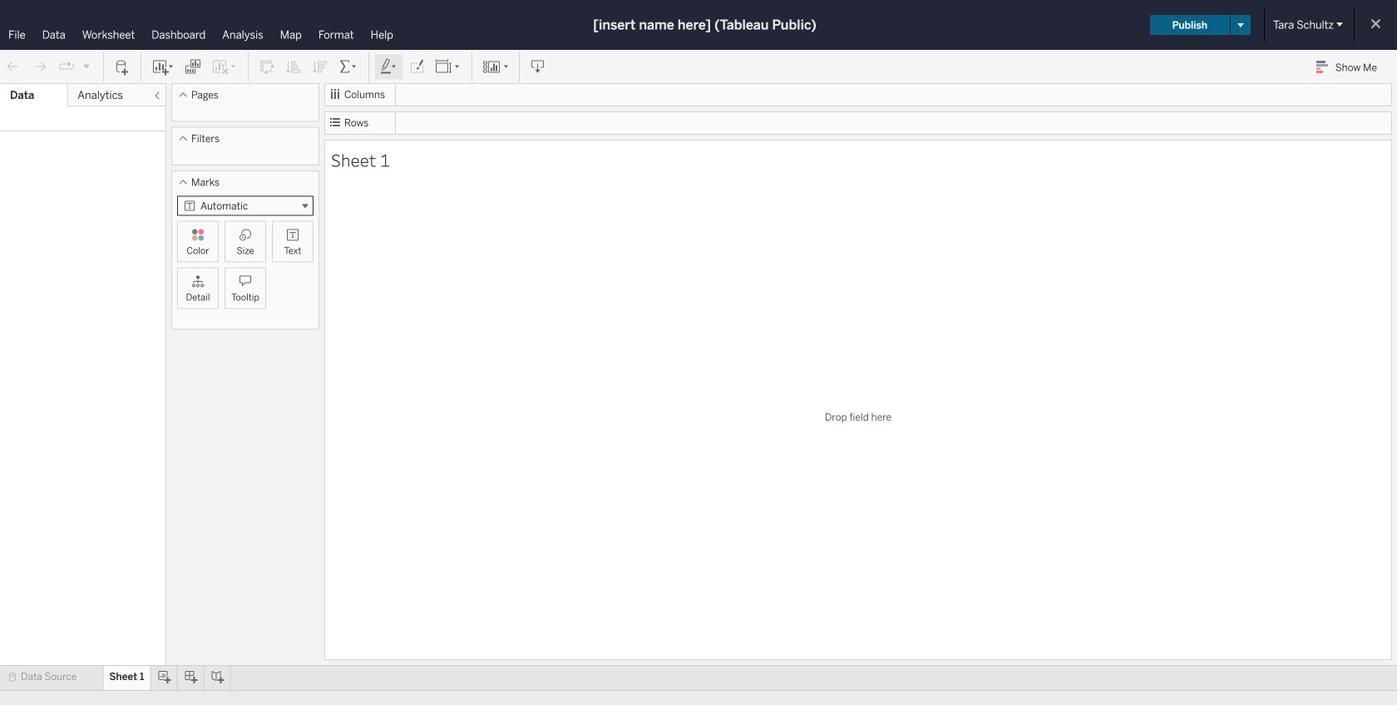 Task type: vqa. For each thing, say whether or not it's contained in the screenshot.
Fit image
yes



Task type: locate. For each thing, give the bounding box(es) containing it.
format workbook image
[[409, 59, 425, 75]]

fit image
[[435, 59, 462, 75]]

replay animation image right redo icon
[[58, 58, 75, 75]]

replay animation image
[[58, 58, 75, 75], [82, 61, 92, 71]]

replay animation image left the new data source image
[[82, 61, 92, 71]]

redo image
[[32, 59, 48, 75]]

sort ascending image
[[285, 59, 302, 75]]

totals image
[[339, 59, 359, 75]]

highlight image
[[379, 59, 399, 75]]

1 horizontal spatial replay animation image
[[82, 61, 92, 71]]

duplicate image
[[185, 59, 201, 75]]



Task type: describe. For each thing, give the bounding box(es) containing it.
clear sheet image
[[211, 59, 238, 75]]

0 horizontal spatial replay animation image
[[58, 58, 75, 75]]

new worksheet image
[[151, 59, 175, 75]]

swap rows and columns image
[[259, 59, 275, 75]]

new data source image
[[114, 59, 131, 75]]

download image
[[530, 59, 547, 75]]

show/hide cards image
[[483, 59, 509, 75]]

undo image
[[5, 59, 22, 75]]

collapse image
[[152, 91, 162, 101]]

sort descending image
[[312, 59, 329, 75]]



